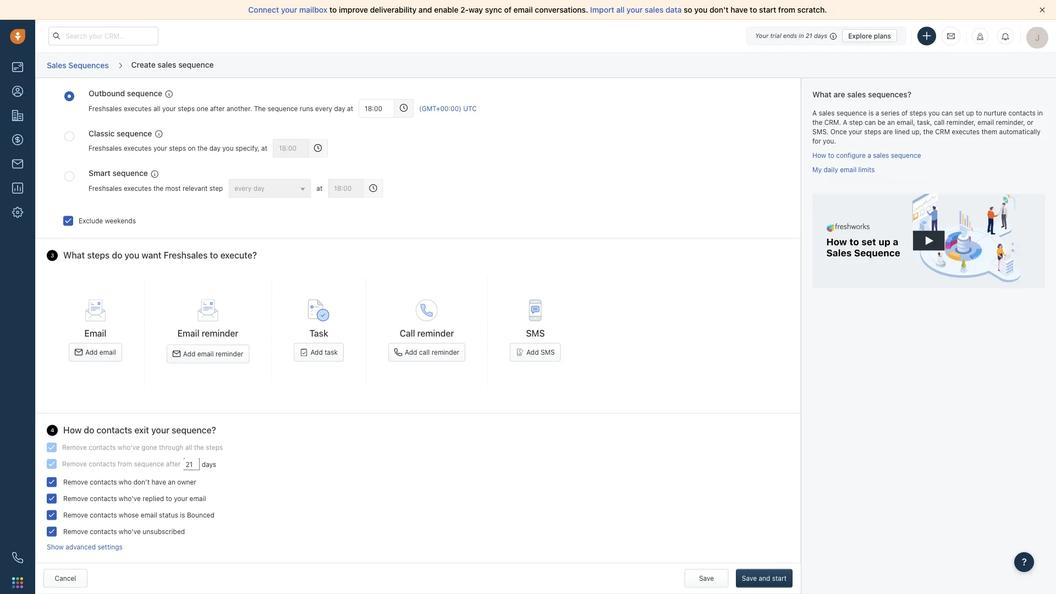 Task type: vqa. For each thing, say whether or not it's contained in the screenshot.
rightmost A
yes



Task type: locate. For each thing, give the bounding box(es) containing it.
email,
[[897, 118, 915, 126]]

smart
[[89, 169, 110, 178]]

step right relevant
[[209, 185, 223, 192]]

send email image
[[947, 32, 955, 41]]

your down <span class=" ">sales reps can use this for weekly check-ins with leads and to run renewal campaigns e.g. renewing a contract</span> "icon"
[[153, 145, 167, 152]]

reminder, up automatically
[[996, 118, 1025, 126]]

every down specify,
[[235, 185, 252, 192]]

advanced
[[66, 543, 96, 551]]

1 horizontal spatial and
[[759, 575, 770, 583]]

crm.
[[824, 118, 841, 126]]

or
[[1027, 118, 1033, 126]]

every
[[315, 105, 332, 112], [235, 185, 252, 192]]

sequence down what are sales sequences?
[[837, 109, 867, 117]]

None text field
[[273, 139, 309, 158], [183, 458, 200, 471], [273, 139, 309, 158], [183, 458, 200, 471]]

contacts up remove contacts from sequence after
[[89, 444, 116, 451]]

start
[[759, 5, 776, 14], [772, 575, 787, 583]]

Search your CRM... text field
[[48, 27, 158, 45]]

1 horizontal spatial is
[[869, 109, 874, 117]]

call down call reminder
[[419, 349, 430, 356]]

0 horizontal spatial and
[[419, 5, 432, 14]]

do
[[112, 250, 122, 261], [84, 425, 94, 436]]

to right mailbox
[[329, 5, 337, 14]]

save for save
[[699, 575, 714, 583]]

sequence up the one
[[178, 60, 214, 69]]

freshsales executes the most relevant step
[[89, 185, 223, 192]]

0 horizontal spatial an
[[168, 478, 175, 486]]

reminder inside button
[[216, 350, 243, 358]]

do right 4 on the left bottom of the page
[[84, 425, 94, 436]]

are
[[834, 90, 845, 99], [883, 128, 893, 136]]

1 vertical spatial sms
[[541, 349, 555, 356]]

who've
[[118, 444, 140, 451], [119, 495, 141, 502], [119, 528, 141, 535]]

reminder up the add call reminder
[[417, 328, 454, 339]]

sequence left <span class=" ">sales reps can use this for prospecting and account-based selling e.g. following up with event attendees</span> "image"
[[113, 169, 148, 178]]

the right on on the top
[[197, 145, 208, 152]]

who've down whose
[[119, 528, 141, 535]]

0 vertical spatial how
[[812, 151, 826, 159]]

add email reminder
[[183, 350, 243, 358]]

email reminder
[[177, 328, 238, 339]]

are up crm.
[[834, 90, 845, 99]]

1 reminder, from the left
[[946, 118, 976, 126]]

how for how do contacts exit your sequence?
[[63, 425, 82, 436]]

contacts for remove contacts who've replied to your email
[[90, 495, 117, 502]]

1 vertical spatial how
[[63, 425, 82, 436]]

email up "add email reminder" button
[[177, 328, 199, 339]]

connect your mailbox to improve deliverability and enable 2-way sync of email conversations. import all your sales data so you don't have to start from scratch.
[[248, 5, 827, 14]]

day inside button
[[253, 185, 265, 192]]

1 horizontal spatial are
[[883, 128, 893, 136]]

executes down <span class=" ">sales reps can use this for prospecting and account-based selling e.g. following up with event attendees</span> "image"
[[124, 185, 152, 192]]

my daily email limits
[[812, 165, 875, 173]]

the left most
[[153, 185, 163, 192]]

1 vertical spatial can
[[865, 118, 876, 126]]

0 horizontal spatial reminder,
[[946, 118, 976, 126]]

a up limits
[[868, 151, 871, 159]]

steps left the one
[[178, 105, 195, 112]]

0 horizontal spatial of
[[504, 5, 511, 14]]

reminder down call reminder
[[432, 349, 459, 356]]

remove for remove contacts who've gone through all the steps
[[62, 444, 87, 451]]

0 vertical spatial have
[[731, 5, 748, 14]]

all right through at bottom
[[185, 444, 192, 451]]

1 horizontal spatial how
[[812, 151, 826, 159]]

call inside button
[[419, 349, 430, 356]]

series
[[881, 109, 900, 117]]

contacts for remove contacts who don't have an owner
[[90, 478, 117, 486]]

contacts left whose
[[90, 511, 117, 519]]

1 vertical spatial a
[[868, 151, 871, 159]]

1 horizontal spatial have
[[731, 5, 748, 14]]

freshsales down 'smart'
[[89, 185, 122, 192]]

after down through at bottom
[[166, 460, 181, 468]]

of right sync
[[504, 5, 511, 14]]

1 vertical spatial is
[[180, 511, 185, 519]]

1 vertical spatial an
[[168, 478, 175, 486]]

freshsales down outbound
[[89, 105, 122, 112]]

2 vertical spatial who've
[[119, 528, 141, 535]]

1 vertical spatial step
[[209, 185, 223, 192]]

how up my
[[812, 151, 826, 159]]

save button
[[685, 569, 729, 588]]

1 horizontal spatial of
[[901, 109, 908, 117]]

0 horizontal spatial have
[[151, 478, 166, 486]]

are down be
[[883, 128, 893, 136]]

sequence left <span class=" ">sales reps can use this for traditional drip campaigns e.g. reengaging with cold prospects</span> icon
[[127, 89, 162, 98]]

step right crm.
[[849, 118, 863, 126]]

1 horizontal spatial save
[[742, 575, 757, 583]]

2 horizontal spatial at
[[347, 105, 353, 112]]

1 horizontal spatial can
[[942, 109, 953, 117]]

on
[[188, 145, 196, 152]]

None text field
[[359, 99, 394, 118], [328, 179, 364, 198], [359, 99, 394, 118], [328, 179, 364, 198]]

1 vertical spatial every
[[235, 185, 252, 192]]

how to configure a sales sequence link
[[812, 151, 921, 159]]

1 horizontal spatial call
[[934, 118, 945, 126]]

after right the one
[[210, 105, 225, 112]]

sales right 'create'
[[158, 60, 176, 69]]

cancel button
[[43, 569, 87, 588]]

my daily email limits link
[[812, 165, 875, 173]]

classic
[[89, 129, 115, 138]]

0 horizontal spatial at
[[261, 145, 267, 152]]

in up automatically
[[1037, 109, 1043, 117]]

to left execute?
[[210, 250, 218, 261]]

sales
[[47, 60, 66, 69]]

from left scratch.
[[778, 5, 795, 14]]

how for how to configure a sales sequence
[[812, 151, 826, 159]]

a up 'once' at the top of the page
[[843, 118, 847, 126]]

way
[[469, 5, 483, 14]]

from up who
[[118, 460, 132, 468]]

the down sequence?
[[194, 444, 204, 451]]

contacts up 'or'
[[1009, 109, 1036, 117]]

0 vertical spatial day
[[334, 105, 345, 112]]

how
[[812, 151, 826, 159], [63, 425, 82, 436]]

an
[[887, 118, 895, 126], [168, 478, 175, 486]]

sequence left <span class=" ">sales reps can use this for weekly check-ins with leads and to run renewal campaigns e.g. renewing a contract</span> "icon"
[[117, 129, 152, 138]]

what up crm.
[[812, 90, 832, 99]]

at
[[347, 105, 353, 112], [261, 145, 267, 152], [316, 185, 323, 192]]

sequence inside a sales sequence is a series of steps you can set up to nurture contacts in the crm. a step can be an email, task, call reminder, email reminder, or sms. once your steps are lined up, the crm executes them automatically for you.
[[837, 109, 867, 117]]

1 horizontal spatial day
[[253, 185, 265, 192]]

at right specify,
[[261, 145, 267, 152]]

<span class=" ">sales reps can use this for weekly check-ins with leads and to run renewal campaigns e.g. renewing a contract</span> image
[[155, 130, 162, 138]]

automatically
[[999, 128, 1041, 136]]

0 horizontal spatial day
[[209, 145, 221, 152]]

add inside button
[[405, 349, 417, 356]]

your left mailbox
[[281, 5, 297, 14]]

is inside a sales sequence is a series of steps you can set up to nurture contacts in the crm. a step can be an email, task, call reminder, email reminder, or sms. once your steps are lined up, the crm executes them automatically for you.
[[869, 109, 874, 117]]

1 save from the left
[[699, 575, 714, 583]]

bounced
[[187, 511, 214, 519]]

have
[[731, 5, 748, 14], [151, 478, 166, 486]]

0 vertical spatial after
[[210, 105, 225, 112]]

0 horizontal spatial after
[[166, 460, 181, 468]]

email inside a sales sequence is a series of steps you can set up to nurture contacts in the crm. a step can be an email, task, call reminder, email reminder, or sms. once your steps are lined up, the crm executes them automatically for you.
[[978, 118, 994, 126]]

do left the want
[[112, 250, 122, 261]]

sequence down lined in the top right of the page
[[891, 151, 921, 159]]

0 vertical spatial at
[[347, 105, 353, 112]]

don't
[[133, 478, 150, 486]]

start inside button
[[772, 575, 787, 583]]

2 vertical spatial day
[[253, 185, 265, 192]]

call
[[934, 118, 945, 126], [419, 349, 430, 356]]

executes down outbound sequence
[[124, 105, 152, 112]]

0 vertical spatial from
[[778, 5, 795, 14]]

0 vertical spatial what
[[812, 90, 832, 99]]

freshsales down classic
[[89, 145, 122, 152]]

how do contacts exit your sequence?
[[63, 425, 216, 436]]

0 vertical spatial step
[[849, 118, 863, 126]]

can
[[942, 109, 953, 117], [865, 118, 876, 126]]

1 vertical spatial from
[[118, 460, 132, 468]]

add email button
[[69, 343, 122, 362]]

call up crm
[[934, 118, 945, 126]]

1 horizontal spatial at
[[316, 185, 323, 192]]

0 horizontal spatial every
[[235, 185, 252, 192]]

of up email,
[[901, 109, 908, 117]]

an down series
[[887, 118, 895, 126]]

0 horizontal spatial do
[[84, 425, 94, 436]]

0 vertical spatial who've
[[118, 444, 140, 451]]

remove contacts who've gone through all the steps
[[62, 444, 223, 451]]

1 horizontal spatial email
[[177, 328, 199, 339]]

0 horizontal spatial a
[[812, 109, 817, 117]]

can left be
[[865, 118, 876, 126]]

day right runs
[[334, 105, 345, 112]]

2 reminder, from the left
[[996, 118, 1025, 126]]

0 horizontal spatial how
[[63, 425, 82, 436]]

0 horizontal spatial in
[[799, 32, 804, 39]]

from
[[778, 5, 795, 14], [118, 460, 132, 468]]

1 horizontal spatial do
[[112, 250, 122, 261]]

phone image
[[12, 552, 23, 563]]

another.
[[227, 105, 252, 112]]

at right runs
[[347, 105, 353, 112]]

freshsales for outbound
[[89, 105, 122, 112]]

1 vertical spatial all
[[153, 105, 160, 112]]

you inside a sales sequence is a series of steps you can set up to nurture contacts in the crm. a step can be an email, task, call reminder, email reminder, or sms. once your steps are lined up, the crm executes them automatically for you.
[[929, 109, 940, 117]]

1 vertical spatial start
[[772, 575, 787, 583]]

your right import
[[627, 5, 643, 14]]

you
[[694, 5, 708, 14], [929, 109, 940, 117], [222, 145, 234, 152], [125, 250, 139, 261]]

day right on on the top
[[209, 145, 221, 152]]

1 email from the left
[[84, 328, 106, 339]]

1 vertical spatial after
[[166, 460, 181, 468]]

1 vertical spatial call
[[419, 349, 430, 356]]

contacts up settings
[[90, 528, 117, 535]]

in
[[799, 32, 804, 39], [1037, 109, 1043, 117]]

how right 4 on the left bottom of the page
[[63, 425, 82, 436]]

0 vertical spatial in
[[799, 32, 804, 39]]

executes down classic sequence
[[124, 145, 152, 152]]

enable
[[434, 5, 458, 14]]

of
[[504, 5, 511, 14], [901, 109, 908, 117]]

your right 'once' at the top of the page
[[849, 128, 862, 136]]

a sales sequence is a series of steps you can set up to nurture contacts in the crm. a step can be an email, task, call reminder, email reminder, or sms. once your steps are lined up, the crm executes them automatically for you.
[[812, 109, 1043, 145]]

don't
[[710, 5, 729, 14]]

is left series
[[869, 109, 874, 117]]

a up sms. at the right top of the page
[[812, 109, 817, 117]]

1 horizontal spatial an
[[887, 118, 895, 126]]

day
[[334, 105, 345, 112], [209, 145, 221, 152], [253, 185, 265, 192]]

explore plans link
[[842, 29, 897, 42]]

2 horizontal spatial all
[[616, 5, 625, 14]]

1 vertical spatial do
[[84, 425, 94, 436]]

sales inside a sales sequence is a series of steps you can set up to nurture contacts in the crm. a step can be an email, task, call reminder, email reminder, or sms. once your steps are lined up, the crm executes them automatically for you.
[[819, 109, 835, 117]]

1 horizontal spatial after
[[210, 105, 225, 112]]

to
[[329, 5, 337, 14], [750, 5, 757, 14], [976, 109, 982, 117], [828, 151, 834, 159], [210, 250, 218, 261], [166, 495, 172, 502]]

sales up crm.
[[819, 109, 835, 117]]

1 horizontal spatial a
[[876, 109, 879, 117]]

1 vertical spatial days
[[202, 461, 216, 468]]

sms
[[526, 328, 545, 339], [541, 349, 555, 356]]

who've for unsubscribed
[[119, 528, 141, 535]]

1 vertical spatial a
[[843, 118, 847, 126]]

sms.
[[812, 128, 829, 136]]

create sales sequence
[[131, 60, 214, 69]]

have right don't
[[151, 478, 166, 486]]

reminder,
[[946, 118, 976, 126], [996, 118, 1025, 126]]

call inside a sales sequence is a series of steps you can set up to nurture contacts in the crm. a step can be an email, task, call reminder, email reminder, or sms. once your steps are lined up, the crm executes them automatically for you.
[[934, 118, 945, 126]]

1 horizontal spatial days
[[814, 32, 827, 39]]

sales
[[645, 5, 664, 14], [158, 60, 176, 69], [847, 90, 866, 99], [819, 109, 835, 117], [873, 151, 889, 159]]

all up <span class=" ">sales reps can use this for weekly check-ins with leads and to run renewal campaigns e.g. renewing a contract</span> "icon"
[[153, 105, 160, 112]]

can left set in the top right of the page
[[942, 109, 953, 117]]

crm
[[935, 128, 950, 136]]

0 vertical spatial is
[[869, 109, 874, 117]]

<span class=" ">sales reps can use this for prospecting and account-based selling e.g. following up with event attendees</span> image
[[151, 171, 158, 178]]

reminder, down set in the top right of the page
[[946, 118, 976, 126]]

contacts for remove contacts whose email status is bounced
[[90, 511, 117, 519]]

1 vertical spatial who've
[[119, 495, 141, 502]]

a up be
[[876, 109, 879, 117]]

freshsales executes your steps on the day you specify, at
[[89, 145, 267, 152]]

add for sms
[[526, 349, 539, 356]]

2 email from the left
[[177, 328, 199, 339]]

1 horizontal spatial what
[[812, 90, 832, 99]]

1 horizontal spatial all
[[185, 444, 192, 451]]

executes inside a sales sequence is a series of steps you can set up to nurture contacts in the crm. a step can be an email, task, call reminder, email reminder, or sms. once your steps are lined up, the crm executes them automatically for you.
[[952, 128, 980, 136]]

1 horizontal spatial from
[[778, 5, 795, 14]]

nurture
[[984, 109, 1007, 117]]

email for email reminder
[[177, 328, 199, 339]]

your
[[281, 5, 297, 14], [627, 5, 643, 14], [162, 105, 176, 112], [849, 128, 862, 136], [153, 145, 167, 152], [151, 425, 170, 436], [174, 495, 188, 502]]

you left specify,
[[222, 145, 234, 152]]

trial
[[770, 32, 781, 39]]

remove contacts who don't have an owner
[[63, 478, 196, 486]]

steps
[[178, 105, 195, 112], [910, 109, 927, 117], [864, 128, 881, 136], [169, 145, 186, 152], [87, 250, 110, 261], [206, 444, 223, 451]]

daily
[[824, 165, 838, 173]]

1 vertical spatial in
[[1037, 109, 1043, 117]]

0 vertical spatial call
[[934, 118, 945, 126]]

every day button
[[228, 179, 311, 198]]

0 horizontal spatial what
[[63, 250, 85, 261]]

what right 3 at the left top of the page
[[63, 250, 85, 261]]

<span class=" ">sales reps can use this for traditional drip campaigns e.g. reengaging with cold prospects</span> image
[[165, 90, 173, 98]]

contacts down remove contacts who don't have an owner at the left bottom of page
[[90, 495, 117, 502]]

to right the up
[[976, 109, 982, 117]]

3
[[51, 252, 54, 259]]

(gmt+00:00)
[[419, 105, 461, 112]]

0 vertical spatial a
[[876, 109, 879, 117]]

remove for remove contacts who've unsubscribed
[[63, 528, 88, 535]]

steps left on on the top
[[169, 145, 186, 152]]

executes for smart sequence
[[124, 185, 152, 192]]

1 horizontal spatial in
[[1037, 109, 1043, 117]]

gone
[[142, 444, 157, 451]]

mailbox
[[299, 5, 327, 14]]

0 vertical spatial an
[[887, 118, 895, 126]]

an left owner
[[168, 478, 175, 486]]

all right import
[[616, 5, 625, 14]]

1 vertical spatial at
[[261, 145, 267, 152]]

who've up remove contacts from sequence after
[[118, 444, 140, 451]]

0 horizontal spatial email
[[84, 328, 106, 339]]

0 horizontal spatial step
[[209, 185, 223, 192]]

0 horizontal spatial is
[[180, 511, 185, 519]]

add call reminder
[[405, 349, 459, 356]]

reminder down the email reminder
[[216, 350, 243, 358]]

runs
[[300, 105, 313, 112]]

all
[[616, 5, 625, 14], [153, 105, 160, 112], [185, 444, 192, 451]]

step
[[849, 118, 863, 126], [209, 185, 223, 192]]

up,
[[912, 128, 921, 136]]

every right runs
[[315, 105, 332, 112]]

1 vertical spatial what
[[63, 250, 85, 261]]

0 vertical spatial every
[[315, 105, 332, 112]]

have right don't at the top right of page
[[731, 5, 748, 14]]

1 vertical spatial and
[[759, 575, 770, 583]]

0 vertical spatial of
[[504, 5, 511, 14]]

days right 21
[[814, 32, 827, 39]]

1 horizontal spatial step
[[849, 118, 863, 126]]

show
[[47, 543, 64, 551]]

2-
[[460, 5, 469, 14]]

after
[[210, 105, 225, 112], [166, 460, 181, 468]]

to up daily
[[828, 151, 834, 159]]

2 horizontal spatial day
[[334, 105, 345, 112]]

1 horizontal spatial reminder,
[[996, 118, 1025, 126]]

reminder inside button
[[432, 349, 459, 356]]

is right status on the bottom of page
[[180, 511, 185, 519]]

sales up limits
[[873, 151, 889, 159]]

save and start
[[742, 575, 787, 583]]

remove
[[62, 444, 87, 451], [62, 460, 87, 468], [63, 478, 88, 486], [63, 495, 88, 502], [63, 511, 88, 519], [63, 528, 88, 535]]

explore plans
[[848, 32, 891, 40]]

2 save from the left
[[742, 575, 757, 583]]

0 horizontal spatial save
[[699, 575, 714, 583]]

executes down the up
[[952, 128, 980, 136]]

contacts left who
[[90, 478, 117, 486]]



Task type: describe. For each thing, give the bounding box(es) containing it.
2 vertical spatial at
[[316, 185, 323, 192]]

sync
[[485, 5, 502, 14]]

add task button
[[294, 343, 344, 362]]

contacts for remove contacts who've gone through all the steps
[[89, 444, 116, 451]]

connect your mailbox link
[[248, 5, 329, 14]]

settings
[[98, 543, 123, 551]]

a inside a sales sequence is a series of steps you can set up to nurture contacts in the crm. a step can be an email, task, call reminder, email reminder, or sms. once your steps are lined up, the crm executes them automatically for you.
[[876, 109, 879, 117]]

task
[[325, 349, 338, 356]]

sequence right the
[[268, 105, 298, 112]]

(gmt+00:00) utc
[[419, 105, 477, 112]]

what for what steps do you want freshsales to execute?
[[63, 250, 85, 261]]

call reminder
[[400, 328, 454, 339]]

your down owner
[[174, 495, 188, 502]]

lined
[[895, 128, 910, 136]]

connect
[[248, 5, 279, 14]]

once
[[830, 128, 847, 136]]

contacts inside a sales sequence is a series of steps you can set up to nurture contacts in the crm. a step can be an email, task, call reminder, email reminder, or sms. once your steps are lined up, the crm executes them automatically for you.
[[1009, 109, 1036, 117]]

you left the want
[[125, 250, 139, 261]]

you right 'so'
[[694, 5, 708, 14]]

1 horizontal spatial a
[[843, 118, 847, 126]]

executes for outbound sequence
[[124, 105, 152, 112]]

task,
[[917, 118, 932, 126]]

add task
[[310, 349, 338, 356]]

scratch.
[[797, 5, 827, 14]]

exit
[[134, 425, 149, 436]]

most
[[165, 185, 181, 192]]

0 horizontal spatial all
[[153, 105, 160, 112]]

0 vertical spatial do
[[112, 250, 122, 261]]

outbound sequence
[[89, 89, 162, 98]]

sequence?
[[172, 425, 216, 436]]

email for email
[[84, 328, 106, 339]]

reminder up add email reminder
[[202, 328, 238, 339]]

so
[[684, 5, 692, 14]]

executes for classic sequence
[[124, 145, 152, 152]]

sales sequences
[[47, 60, 109, 69]]

steps down be
[[864, 128, 881, 136]]

add for task
[[310, 349, 323, 356]]

sales left the sequences? on the top of page
[[847, 90, 866, 99]]

0 vertical spatial days
[[814, 32, 827, 39]]

add for email
[[85, 349, 98, 356]]

1 vertical spatial day
[[209, 145, 221, 152]]

the
[[254, 105, 266, 112]]

0 horizontal spatial from
[[118, 460, 132, 468]]

freshworks switcher image
[[12, 577, 23, 588]]

add email
[[85, 349, 116, 356]]

save for save and start
[[742, 575, 757, 583]]

0 horizontal spatial a
[[868, 151, 871, 159]]

your inside a sales sequence is a series of steps you can set up to nurture contacts in the crm. a step can be an email, task, call reminder, email reminder, or sms. once your steps are lined up, the crm executes them automatically for you.
[[849, 128, 862, 136]]

how to configure a sales sequence
[[812, 151, 921, 159]]

want
[[142, 250, 161, 261]]

call
[[400, 328, 415, 339]]

sequence down gone
[[134, 460, 164, 468]]

what's new image
[[976, 33, 984, 40]]

unsubscribed
[[143, 528, 185, 535]]

add call reminder button
[[388, 343, 465, 362]]

status
[[159, 511, 178, 519]]

them
[[982, 128, 997, 136]]

set
[[955, 109, 964, 117]]

0 vertical spatial and
[[419, 5, 432, 14]]

in inside a sales sequence is a series of steps you can set up to nurture contacts in the crm. a step can be an email, task, call reminder, email reminder, or sms. once your steps are lined up, the crm executes them automatically for you.
[[1037, 109, 1043, 117]]

remove contacts whose email status is bounced
[[63, 511, 214, 519]]

remove for remove contacts whose email status is bounced
[[63, 511, 88, 519]]

whose
[[119, 511, 139, 519]]

your
[[755, 32, 769, 39]]

conversations.
[[535, 5, 588, 14]]

phone element
[[7, 547, 29, 569]]

an inside a sales sequence is a series of steps you can set up to nurture contacts in the crm. a step can be an email, task, call reminder, email reminder, or sms. once your steps are lined up, the crm executes them automatically for you.
[[887, 118, 895, 126]]

to up your
[[750, 5, 757, 14]]

through
[[159, 444, 183, 451]]

0 vertical spatial a
[[812, 109, 817, 117]]

add email reminder button
[[167, 345, 249, 363]]

remove for remove contacts who don't have an owner
[[63, 478, 88, 486]]

and inside button
[[759, 575, 770, 583]]

1 vertical spatial have
[[151, 478, 166, 486]]

save and start button
[[736, 569, 793, 588]]

outbound
[[89, 89, 125, 98]]

add for email reminder
[[183, 350, 195, 358]]

one
[[197, 105, 208, 112]]

every day
[[235, 185, 265, 192]]

every inside button
[[235, 185, 252, 192]]

2 vertical spatial all
[[185, 444, 192, 451]]

what for what are sales sequences?
[[812, 90, 832, 99]]

add for call reminder
[[405, 349, 417, 356]]

to right replied
[[166, 495, 172, 502]]

of inside a sales sequence is a series of steps you can set up to nurture contacts in the crm. a step can be an email, task, call reminder, email reminder, or sms. once your steps are lined up, the crm executes them automatically for you.
[[901, 109, 908, 117]]

remove contacts who've unsubscribed
[[63, 528, 185, 535]]

specify,
[[235, 145, 259, 152]]

import
[[590, 5, 614, 14]]

who
[[119, 478, 132, 486]]

the down task,
[[923, 128, 933, 136]]

limits
[[858, 165, 875, 173]]

smart sequence
[[89, 169, 148, 178]]

(gmt+00:00) utc link
[[419, 104, 477, 113]]

freshsales for classic
[[89, 145, 122, 152]]

add sms button
[[510, 343, 561, 362]]

steps up task,
[[910, 109, 927, 117]]

plans
[[874, 32, 891, 40]]

add sms
[[526, 349, 555, 356]]

show advanced settings
[[47, 543, 123, 551]]

create
[[131, 60, 156, 69]]

to inside a sales sequence is a series of steps you can set up to nurture contacts in the crm. a step can be an email, task, call reminder, email reminder, or sms. once your steps are lined up, the crm executes them automatically for you.
[[976, 109, 982, 117]]

remove for remove contacts who've replied to your email
[[63, 495, 88, 502]]

your down <span class=" ">sales reps can use this for traditional drip campaigns e.g. reengaging with cold prospects</span> icon
[[162, 105, 176, 112]]

remove contacts who've replied to your email
[[63, 495, 206, 502]]

sales sequences link
[[46, 57, 109, 74]]

step inside a sales sequence is a series of steps you can set up to nurture contacts in the crm. a step can be an email, task, call reminder, email reminder, or sms. once your steps are lined up, the crm executes them automatically for you.
[[849, 118, 863, 126]]

0 vertical spatial all
[[616, 5, 625, 14]]

steps down sequence?
[[206, 444, 223, 451]]

explore
[[848, 32, 872, 40]]

sales left the data
[[645, 5, 664, 14]]

your trial ends in 21 days
[[755, 32, 827, 39]]

steps down exclude
[[87, 250, 110, 261]]

1 horizontal spatial every
[[315, 105, 332, 112]]

execute?
[[220, 250, 257, 261]]

for
[[812, 137, 821, 145]]

who've for replied
[[119, 495, 141, 502]]

utc
[[463, 105, 477, 112]]

contacts for remove contacts who've unsubscribed
[[90, 528, 117, 535]]

sequences?
[[868, 90, 911, 99]]

0 horizontal spatial are
[[834, 90, 845, 99]]

are inside a sales sequence is a series of steps you can set up to nurture contacts in the crm. a step can be an email, task, call reminder, email reminder, or sms. once your steps are lined up, the crm executes them automatically for you.
[[883, 128, 893, 136]]

your right exit
[[151, 425, 170, 436]]

remove for remove contacts from sequence after
[[62, 460, 87, 468]]

who've for gone
[[118, 444, 140, 451]]

exclude weekends
[[79, 217, 136, 225]]

0 vertical spatial start
[[759, 5, 776, 14]]

exclude
[[79, 217, 103, 225]]

replied
[[143, 495, 164, 502]]

freshsales for smart
[[89, 185, 122, 192]]

0 horizontal spatial can
[[865, 118, 876, 126]]

0 vertical spatial can
[[942, 109, 953, 117]]

0 vertical spatial sms
[[526, 328, 545, 339]]

sms inside add sms button
[[541, 349, 555, 356]]

contacts left exit
[[96, 425, 132, 436]]

freshsales executes all your steps one after another. the sequence runs every day at
[[89, 105, 353, 112]]

you.
[[823, 137, 836, 145]]

cancel
[[55, 575, 76, 583]]

deliverability
[[370, 5, 417, 14]]

the up sms. at the right top of the page
[[812, 118, 822, 126]]

remove contacts from sequence after
[[62, 460, 181, 468]]

0 horizontal spatial days
[[202, 461, 216, 468]]

close image
[[1040, 7, 1045, 13]]

contacts for remove contacts from sequence after
[[89, 460, 116, 468]]

4
[[51, 427, 54, 434]]

show advanced settings link
[[47, 543, 123, 551]]

freshsales right the want
[[164, 250, 208, 261]]

what are sales sequences?
[[812, 90, 911, 99]]



